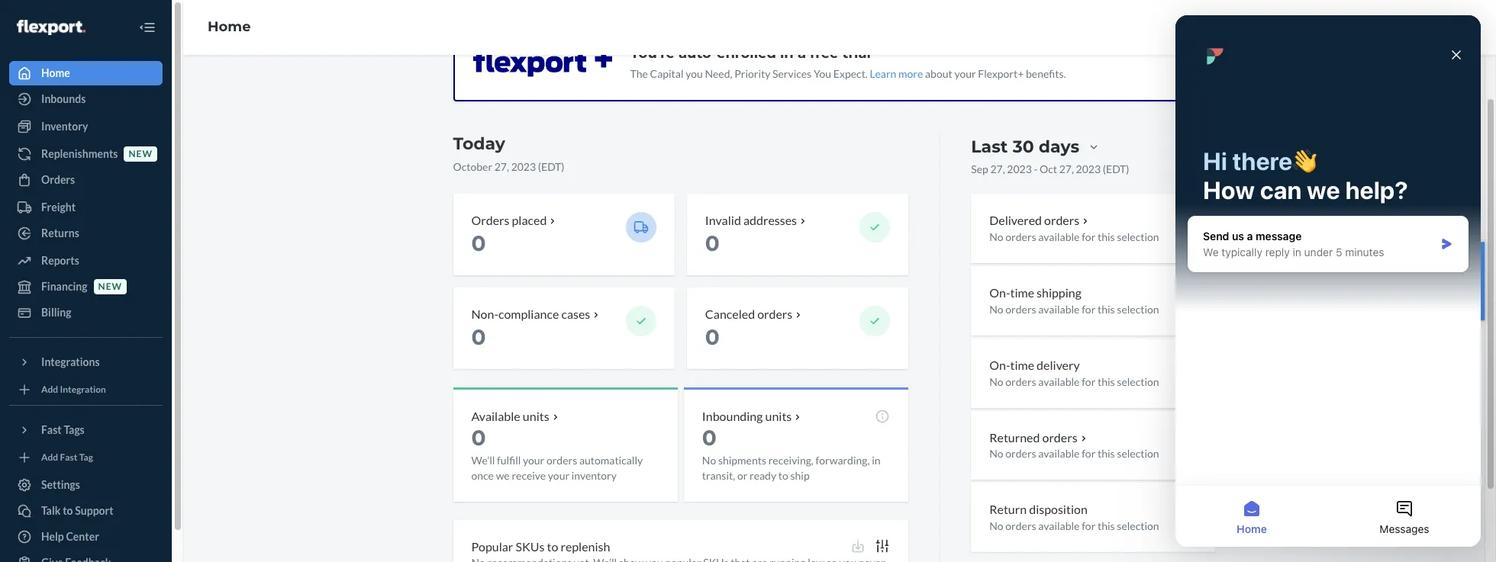 Task type: describe. For each thing, give the bounding box(es) containing it.
shipping
[[1037, 285, 1082, 300]]

in inside "you're auto-enrolled in a free trial the capital you need, priority services you expect. learn more about your flexport+ benefits."
[[780, 45, 794, 62]]

the
[[630, 67, 648, 80]]

placed
[[512, 213, 547, 228]]

1 available from the top
[[1039, 231, 1080, 243]]

flexport+
[[978, 67, 1024, 80]]

available units
[[472, 409, 550, 424]]

delivered orders button
[[990, 212, 1092, 230]]

on-time shipping
[[990, 285, 1082, 300]]

delivered orders
[[990, 213, 1080, 228]]

4 selection from the top
[[1118, 448, 1160, 461]]

services
[[773, 67, 812, 80]]

or
[[738, 469, 748, 482]]

no orders available for this selection for delivered orders
[[990, 231, 1160, 243]]

no orders available for this selection for returned orders
[[990, 448, 1160, 461]]

selection inside on-time delivery no orders available for this selection
[[1118, 375, 1160, 388]]

-
[[1034, 163, 1038, 176]]

no down "returned"
[[990, 448, 1004, 461]]

) inside today october 27, 2023 ( edt )
[[562, 160, 565, 173]]

capital
[[650, 67, 684, 80]]

0 for orders
[[472, 231, 486, 256]]

freight
[[41, 201, 76, 214]]

4 this from the top
[[1098, 448, 1115, 461]]

0 no shipments receiving, forwarding, in transit, or ready to ship
[[702, 425, 881, 482]]

4 available from the top
[[1039, 448, 1080, 461]]

financing
[[41, 280, 87, 293]]

fast tags
[[41, 424, 85, 437]]

on- for on-time shipping
[[990, 285, 1011, 300]]

for inside return disposition no orders available for this selection
[[1082, 520, 1096, 533]]

help center inside button
[[1464, 254, 1477, 309]]

ready
[[750, 469, 777, 482]]

1 this from the top
[[1098, 231, 1115, 243]]

inbounds
[[41, 92, 86, 105]]

new for financing
[[98, 281, 122, 293]]

add for add integration
[[41, 384, 58, 396]]

2 vertical spatial to
[[547, 540, 559, 554]]

add fast tag link
[[9, 449, 163, 467]]

days
[[1039, 137, 1080, 158]]

27, inside today october 27, 2023 ( edt )
[[495, 160, 509, 173]]

integrations
[[41, 356, 100, 369]]

2 selection from the top
[[1118, 303, 1160, 316]]

oct
[[1040, 163, 1058, 176]]

learn
[[870, 67, 897, 80]]

more
[[899, 67, 923, 80]]

in inside 0 no shipments receiving, forwarding, in transit, or ready to ship
[[872, 454, 881, 467]]

reports link
[[9, 249, 163, 273]]

this inside on-time delivery no orders available for this selection
[[1098, 375, 1115, 388]]

support
[[75, 505, 114, 518]]

0 inside 0 we'll fulfill your orders automatically once we receive your inventory
[[472, 425, 486, 451]]

you're auto-enrolled in a free trial the capital you need, priority services you expect. learn more about your flexport+ benefits.
[[630, 45, 1066, 80]]

selection inside return disposition no orders available for this selection
[[1118, 520, 1160, 533]]

invalid
[[706, 213, 741, 228]]

close navigation image
[[138, 18, 157, 37]]

returns link
[[9, 221, 163, 246]]

edt inside today october 27, 2023 ( edt )
[[541, 160, 562, 173]]

1 horizontal spatial 27,
[[991, 163, 1005, 176]]

last 30 days
[[972, 137, 1080, 158]]

delivered
[[990, 213, 1042, 228]]

priority
[[735, 67, 771, 80]]

billing
[[41, 306, 71, 319]]

available inside on-time delivery no orders available for this selection
[[1039, 375, 1080, 388]]

talk to support button
[[9, 499, 163, 524]]

inbounding
[[702, 409, 763, 424]]

time for delivery
[[1011, 358, 1035, 372]]

no inside on-time delivery no orders available for this selection
[[990, 375, 1004, 388]]

you
[[814, 67, 832, 80]]

1 selection from the top
[[1118, 231, 1160, 243]]

settings link
[[9, 473, 163, 498]]

help center button
[[1456, 242, 1485, 321]]

1 vertical spatial fast
[[60, 452, 77, 464]]

orders placed
[[472, 213, 547, 228]]

orders inside 0 we'll fulfill your orders automatically once we receive your inventory
[[547, 454, 577, 467]]

non-compliance cases
[[472, 307, 591, 321]]

4 for from the top
[[1082, 448, 1096, 461]]

orders down delivered
[[1006, 231, 1037, 243]]

fulfill
[[497, 454, 521, 467]]

0 for invalid
[[706, 231, 720, 256]]

learn more link
[[870, 67, 923, 80]]

tag
[[79, 452, 93, 464]]

1 vertical spatial center
[[66, 531, 99, 544]]

flexport logo image
[[17, 20, 85, 35]]

return
[[990, 503, 1027, 517]]

orders inside return disposition no orders available for this selection
[[1006, 520, 1037, 533]]

orders down on-time shipping
[[1006, 303, 1037, 316]]

return disposition no orders available for this selection
[[990, 503, 1160, 533]]

you
[[686, 67, 703, 80]]

to inside 0 no shipments receiving, forwarding, in transit, or ready to ship
[[779, 469, 789, 482]]

october
[[453, 160, 493, 173]]

0 horizontal spatial your
[[523, 454, 545, 467]]

auto-
[[679, 45, 717, 62]]

on- for on-time delivery no orders available for this selection
[[990, 358, 1011, 372]]

fast inside dropdown button
[[41, 424, 62, 437]]

0 for canceled
[[706, 324, 720, 350]]

forwarding,
[[816, 454, 870, 467]]

2 available from the top
[[1039, 303, 1080, 316]]

replenishments
[[41, 147, 118, 160]]

reports
[[41, 254, 79, 267]]

integration
[[60, 384, 106, 396]]

inventory
[[572, 469, 617, 482]]

inbounding units
[[702, 409, 792, 424]]

add integration
[[41, 384, 106, 396]]

add fast tag
[[41, 452, 93, 464]]

0 vertical spatial home
[[208, 18, 251, 35]]

canceled orders
[[706, 307, 793, 321]]

1 horizontal spatial edt
[[1107, 163, 1127, 176]]

2023 inside today october 27, 2023 ( edt )
[[511, 160, 536, 173]]

1 for from the top
[[1082, 231, 1096, 243]]

0 inside 0 no shipments receiving, forwarding, in transit, or ready to ship
[[702, 425, 717, 451]]

freight link
[[9, 195, 163, 220]]

tags
[[64, 424, 85, 437]]

new for replenishments
[[129, 148, 153, 160]]

free
[[810, 45, 839, 62]]

returned
[[990, 430, 1040, 445]]

popular skus to replenish
[[472, 540, 610, 554]]

ship
[[791, 469, 810, 482]]

enrolled
[[717, 45, 777, 62]]



Task type: vqa. For each thing, say whether or not it's contained in the screenshot.
option
no



Task type: locate. For each thing, give the bounding box(es) containing it.
expect.
[[834, 67, 868, 80]]

2 vertical spatial your
[[548, 469, 570, 482]]

receive
[[512, 469, 546, 482]]

edt
[[541, 160, 562, 173], [1107, 163, 1127, 176]]

2 horizontal spatial 27,
[[1060, 163, 1074, 176]]

fast
[[41, 424, 62, 437], [60, 452, 77, 464]]

units
[[523, 409, 550, 424], [766, 409, 792, 424]]

a
[[798, 45, 806, 62]]

no
[[990, 231, 1004, 243], [990, 303, 1004, 316], [990, 375, 1004, 388], [990, 448, 1004, 461], [702, 454, 716, 467], [990, 520, 1004, 533]]

returned orders button
[[990, 430, 1090, 447]]

0 horizontal spatial units
[[523, 409, 550, 424]]

for
[[1082, 231, 1096, 243], [1082, 303, 1096, 316], [1082, 375, 1096, 388], [1082, 448, 1096, 461], [1082, 520, 1096, 533]]

30
[[1013, 137, 1034, 158]]

available down returned orders button
[[1039, 448, 1080, 461]]

0 vertical spatial time
[[1011, 285, 1035, 300]]

2 for from the top
[[1082, 303, 1096, 316]]

1 horizontal spatial help center
[[1464, 254, 1477, 309]]

skus
[[516, 540, 545, 554]]

0 horizontal spatial home link
[[9, 61, 163, 86]]

0 we'll fulfill your orders automatically once we receive your inventory
[[472, 425, 643, 482]]

in right forwarding,
[[872, 454, 881, 467]]

orders left placed
[[472, 213, 510, 228]]

orders right "returned"
[[1043, 430, 1078, 445]]

on- left delivery
[[990, 358, 1011, 372]]

0 up we'll
[[472, 425, 486, 451]]

2 horizontal spatial to
[[779, 469, 789, 482]]

1 horizontal spatial )
[[1127, 163, 1130, 176]]

1 vertical spatial orders
[[472, 213, 510, 228]]

orders for orders placed
[[472, 213, 510, 228]]

0 vertical spatial your
[[955, 67, 976, 80]]

0 horizontal spatial edt
[[541, 160, 562, 173]]

0 vertical spatial help
[[1464, 288, 1477, 309]]

0 vertical spatial on-
[[990, 285, 1011, 300]]

0 horizontal spatial in
[[780, 45, 794, 62]]

edt right oct
[[1107, 163, 1127, 176]]

add integration link
[[9, 381, 163, 399]]

(
[[538, 160, 541, 173], [1103, 163, 1107, 176]]

no orders available for this selection
[[990, 231, 1160, 243], [990, 303, 1160, 316], [990, 448, 1160, 461]]

sep
[[972, 163, 989, 176]]

27, right sep
[[991, 163, 1005, 176]]

integrations button
[[9, 351, 163, 375]]

to right talk
[[63, 505, 73, 518]]

0 down orders placed
[[472, 231, 486, 256]]

1 add from the top
[[41, 384, 58, 396]]

your
[[955, 67, 976, 80], [523, 454, 545, 467], [548, 469, 570, 482]]

help inside button
[[1464, 288, 1477, 309]]

1 units from the left
[[523, 409, 550, 424]]

1 vertical spatial time
[[1011, 358, 1035, 372]]

canceled
[[706, 307, 755, 321]]

help center
[[1464, 254, 1477, 309], [41, 531, 99, 544]]

to right skus
[[547, 540, 559, 554]]

addresses
[[744, 213, 797, 228]]

1 horizontal spatial center
[[1464, 254, 1477, 285]]

orders right the canceled
[[758, 307, 793, 321]]

)
[[562, 160, 565, 173], [1127, 163, 1130, 176]]

1 vertical spatial new
[[98, 281, 122, 293]]

sep 27, 2023 - oct 27, 2023 ( edt )
[[972, 163, 1130, 176]]

new down reports link
[[98, 281, 122, 293]]

1 on- from the top
[[990, 285, 1011, 300]]

orders up "returned"
[[1006, 375, 1037, 388]]

2 vertical spatial no orders available for this selection
[[990, 448, 1160, 461]]

units for available units
[[523, 409, 550, 424]]

for down delivered orders "button" at the top right of the page
[[1082, 231, 1096, 243]]

0
[[472, 231, 486, 256], [706, 231, 720, 256], [472, 324, 486, 350], [706, 324, 720, 350], [472, 425, 486, 451], [702, 425, 717, 451]]

1 time from the top
[[1011, 285, 1035, 300]]

to inside button
[[63, 505, 73, 518]]

billing link
[[9, 301, 163, 325]]

your inside "you're auto-enrolled in a free trial the capital you need, priority services you expect. learn more about your flexport+ benefits."
[[955, 67, 976, 80]]

2023 right october
[[511, 160, 536, 173]]

today
[[453, 134, 506, 154]]

1 vertical spatial on-
[[990, 358, 1011, 372]]

2023 down days
[[1076, 163, 1101, 176]]

fast tags button
[[9, 418, 163, 443]]

automatically
[[580, 454, 643, 467]]

disposition
[[1030, 503, 1088, 517]]

orders inside on-time delivery no orders available for this selection
[[1006, 375, 1037, 388]]

orders inside button
[[1043, 430, 1078, 445]]

you're
[[630, 45, 675, 62]]

center inside button
[[1464, 254, 1477, 285]]

0 vertical spatial no orders available for this selection
[[990, 231, 1160, 243]]

new up orders link
[[129, 148, 153, 160]]

2 no orders available for this selection from the top
[[990, 303, 1160, 316]]

invalid addresses
[[706, 213, 797, 228]]

( inside today october 27, 2023 ( edt )
[[538, 160, 541, 173]]

in
[[780, 45, 794, 62], [872, 454, 881, 467]]

0 horizontal spatial help center
[[41, 531, 99, 544]]

3 for from the top
[[1082, 375, 1096, 388]]

compliance
[[499, 307, 559, 321]]

1 vertical spatial add
[[41, 452, 58, 464]]

no down delivered
[[990, 231, 1004, 243]]

1 horizontal spatial (
[[1103, 163, 1107, 176]]

2 horizontal spatial 2023
[[1076, 163, 1101, 176]]

1 horizontal spatial to
[[547, 540, 559, 554]]

orders inside "button"
[[1045, 213, 1080, 228]]

2 add from the top
[[41, 452, 58, 464]]

1 vertical spatial help
[[41, 531, 64, 544]]

units up 0 no shipments receiving, forwarding, in transit, or ready to ship
[[766, 409, 792, 424]]

orders for orders
[[41, 173, 75, 186]]

no inside return disposition no orders available for this selection
[[990, 520, 1004, 533]]

0 vertical spatial center
[[1464, 254, 1477, 285]]

1 horizontal spatial orders
[[472, 213, 510, 228]]

0 horizontal spatial to
[[63, 505, 73, 518]]

returned orders
[[990, 430, 1078, 445]]

orders up inventory
[[547, 454, 577, 467]]

1 horizontal spatial new
[[129, 148, 153, 160]]

27, right oct
[[1060, 163, 1074, 176]]

0 vertical spatial new
[[129, 148, 153, 160]]

3 available from the top
[[1039, 375, 1080, 388]]

27, right october
[[495, 160, 509, 173]]

on-time delivery no orders available for this selection
[[990, 358, 1160, 388]]

5 for from the top
[[1082, 520, 1096, 533]]

no orders available for this selection down returned orders button
[[990, 448, 1160, 461]]

no orders available for this selection down delivered orders "button" at the top right of the page
[[990, 231, 1160, 243]]

5 available from the top
[[1039, 520, 1080, 533]]

no down return
[[990, 520, 1004, 533]]

once
[[472, 469, 494, 482]]

1 horizontal spatial 2023
[[1008, 163, 1032, 176]]

edt up placed
[[541, 160, 562, 173]]

to left ship
[[779, 469, 789, 482]]

0 vertical spatial home link
[[208, 18, 251, 35]]

orders down "returned"
[[1006, 448, 1037, 461]]

3 selection from the top
[[1118, 375, 1160, 388]]

1 horizontal spatial home link
[[208, 18, 251, 35]]

0 vertical spatial orders
[[41, 173, 75, 186]]

3 this from the top
[[1098, 375, 1115, 388]]

this
[[1098, 231, 1115, 243], [1098, 303, 1115, 316], [1098, 375, 1115, 388], [1098, 448, 1115, 461], [1098, 520, 1115, 533]]

0 horizontal spatial center
[[66, 531, 99, 544]]

add
[[41, 384, 58, 396], [41, 452, 58, 464]]

0 down the non-
[[472, 324, 486, 350]]

on- left shipping
[[990, 285, 1011, 300]]

1 horizontal spatial in
[[872, 454, 881, 467]]

inbounds link
[[9, 87, 163, 111]]

2 time from the top
[[1011, 358, 1035, 372]]

on- inside on-time delivery no orders available for this selection
[[990, 358, 1011, 372]]

no orders available for this selection down shipping
[[990, 303, 1160, 316]]

add up settings
[[41, 452, 58, 464]]

0 down invalid
[[706, 231, 720, 256]]

0 horizontal spatial )
[[562, 160, 565, 173]]

for up on-time delivery no orders available for this selection
[[1082, 303, 1096, 316]]

5 selection from the top
[[1118, 520, 1160, 533]]

units for inbounding units
[[766, 409, 792, 424]]

time left delivery
[[1011, 358, 1035, 372]]

transit,
[[702, 469, 736, 482]]

0 for non-
[[472, 324, 486, 350]]

center
[[1464, 254, 1477, 285], [66, 531, 99, 544]]

shipments
[[719, 454, 767, 467]]

0 down inbounding
[[702, 425, 717, 451]]

0 horizontal spatial help
[[41, 531, 64, 544]]

for inside on-time delivery no orders available for this selection
[[1082, 375, 1096, 388]]

replenish
[[561, 540, 610, 554]]

non-
[[472, 307, 499, 321]]

0 down the canceled
[[706, 324, 720, 350]]

0 vertical spatial fast
[[41, 424, 62, 437]]

for up returned orders button
[[1082, 375, 1096, 388]]

time inside on-time delivery no orders available for this selection
[[1011, 358, 1035, 372]]

available down disposition
[[1039, 520, 1080, 533]]

help
[[1464, 288, 1477, 309], [41, 531, 64, 544]]

1 horizontal spatial your
[[548, 469, 570, 482]]

0 vertical spatial to
[[779, 469, 789, 482]]

we'll
[[472, 454, 495, 467]]

cases
[[562, 307, 591, 321]]

last
[[972, 137, 1008, 158]]

2 horizontal spatial your
[[955, 67, 976, 80]]

time for shipping
[[1011, 285, 1035, 300]]

1 vertical spatial home
[[41, 66, 70, 79]]

we
[[496, 469, 510, 482]]

fast left "tag"
[[60, 452, 77, 464]]

no up "returned"
[[990, 375, 1004, 388]]

0 vertical spatial add
[[41, 384, 58, 396]]

for down disposition
[[1082, 520, 1096, 533]]

0 horizontal spatial (
[[538, 160, 541, 173]]

settings
[[41, 479, 80, 492]]

( up placed
[[538, 160, 541, 173]]

available down shipping
[[1039, 303, 1080, 316]]

your right about
[[955, 67, 976, 80]]

your right receive
[[548, 469, 570, 482]]

orders down return
[[1006, 520, 1037, 533]]

1 vertical spatial home link
[[9, 61, 163, 86]]

0 horizontal spatial new
[[98, 281, 122, 293]]

orders up freight
[[41, 173, 75, 186]]

receiving,
[[769, 454, 814, 467]]

0 vertical spatial in
[[780, 45, 794, 62]]

2 on- from the top
[[990, 358, 1011, 372]]

no down on-time shipping
[[990, 303, 1004, 316]]

1 vertical spatial in
[[872, 454, 881, 467]]

inventory link
[[9, 115, 163, 139]]

in left a
[[780, 45, 794, 62]]

1 horizontal spatial units
[[766, 409, 792, 424]]

available inside return disposition no orders available for this selection
[[1039, 520, 1080, 533]]

selection
[[1118, 231, 1160, 243], [1118, 303, 1160, 316], [1118, 375, 1160, 388], [1118, 448, 1160, 461], [1118, 520, 1160, 533]]

1 vertical spatial help center
[[41, 531, 99, 544]]

today october 27, 2023 ( edt )
[[453, 134, 565, 173]]

no up transit,
[[702, 454, 716, 467]]

1 horizontal spatial home
[[208, 18, 251, 35]]

0 horizontal spatial 27,
[[495, 160, 509, 173]]

1 horizontal spatial help
[[1464, 288, 1477, 309]]

orders right delivered
[[1045, 213, 1080, 228]]

available down delivery
[[1039, 375, 1080, 388]]

your up receive
[[523, 454, 545, 467]]

add for add fast tag
[[41, 452, 58, 464]]

talk
[[41, 505, 61, 518]]

fast left tags
[[41, 424, 62, 437]]

available down delivered orders "button" at the top right of the page
[[1039, 231, 1080, 243]]

0 horizontal spatial home
[[41, 66, 70, 79]]

orders inside orders link
[[41, 173, 75, 186]]

dialog
[[1176, 15, 1482, 548]]

0 horizontal spatial 2023
[[511, 160, 536, 173]]

on-
[[990, 285, 1011, 300], [990, 358, 1011, 372]]

this inside return disposition no orders available for this selection
[[1098, 520, 1115, 533]]

about
[[926, 67, 953, 80]]

1 vertical spatial your
[[523, 454, 545, 467]]

popular
[[472, 540, 513, 554]]

2023 left -
[[1008, 163, 1032, 176]]

units right available
[[523, 409, 550, 424]]

2 units from the left
[[766, 409, 792, 424]]

0 vertical spatial help center
[[1464, 254, 1477, 309]]

inventory
[[41, 120, 88, 133]]

( right oct
[[1103, 163, 1107, 176]]

need,
[[705, 67, 733, 80]]

1 vertical spatial to
[[63, 505, 73, 518]]

time left shipping
[[1011, 285, 1035, 300]]

27,
[[495, 160, 509, 173], [991, 163, 1005, 176], [1060, 163, 1074, 176]]

5 this from the top
[[1098, 520, 1115, 533]]

available
[[1039, 231, 1080, 243], [1039, 303, 1080, 316], [1039, 375, 1080, 388], [1039, 448, 1080, 461], [1039, 520, 1080, 533]]

orders
[[1045, 213, 1080, 228], [1006, 231, 1037, 243], [1006, 303, 1037, 316], [758, 307, 793, 321], [1006, 375, 1037, 388], [1043, 430, 1078, 445], [1006, 448, 1037, 461], [547, 454, 577, 467], [1006, 520, 1037, 533]]

0 horizontal spatial orders
[[41, 173, 75, 186]]

talk to support
[[41, 505, 114, 518]]

2 this from the top
[[1098, 303, 1115, 316]]

to
[[779, 469, 789, 482], [63, 505, 73, 518], [547, 540, 559, 554]]

no inside 0 no shipments receiving, forwarding, in transit, or ready to ship
[[702, 454, 716, 467]]

returns
[[41, 227, 79, 240]]

3 no orders available for this selection from the top
[[990, 448, 1160, 461]]

1 no orders available for this selection from the top
[[990, 231, 1160, 243]]

for down returned orders button
[[1082, 448, 1096, 461]]

help center link
[[9, 525, 163, 550]]

add left integration
[[41, 384, 58, 396]]

1 vertical spatial no orders available for this selection
[[990, 303, 1160, 316]]



